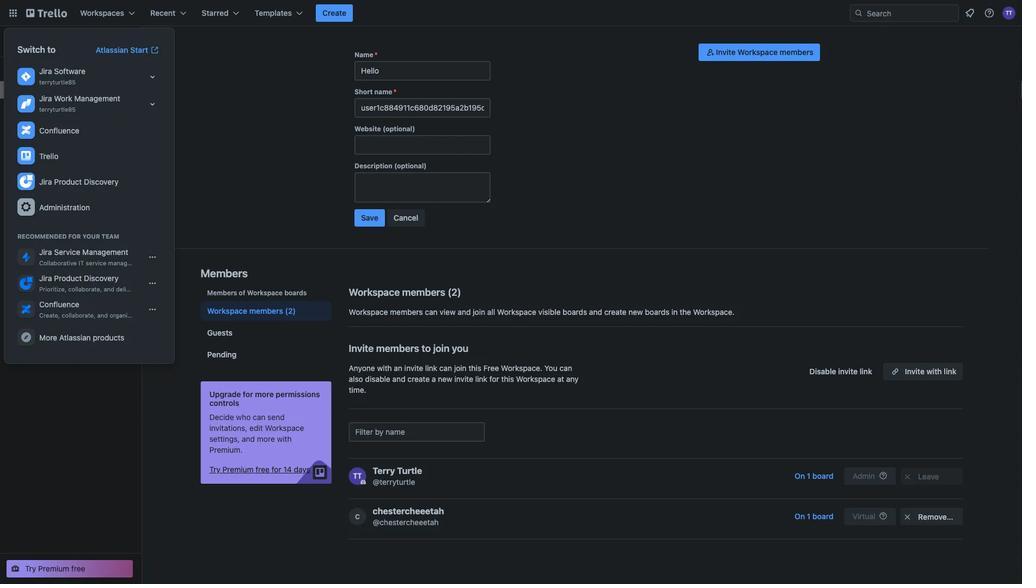 Task type: describe. For each thing, give the bounding box(es) containing it.
cancel button
[[387, 209, 425, 227]]

on for terry turtle
[[795, 472, 805, 481]]

administration
[[39, 203, 90, 212]]

decide
[[209, 413, 234, 422]]

anyone
[[349, 364, 375, 373]]

jims
[[60, 201, 76, 210]]

recent button
[[144, 4, 193, 22]]

(optional) for description (optional)
[[394, 162, 427, 169]]

hello
[[28, 31, 47, 40]]

create
[[323, 8, 347, 17]]

with for anyone
[[377, 364, 392, 373]]

at
[[558, 375, 564, 384]]

sm image for terry turtle
[[902, 471, 913, 482]]

jira for jira product discovery prioritize, collaborate, and deliver new ideas
[[39, 274, 52, 283]]

boards
[[24, 68, 49, 77]]

invite for invite workspace members
[[716, 48, 736, 57]]

jira for jira service management collaborative it service management
[[39, 248, 52, 257]]

workspace inside "button"
[[738, 48, 778, 57]]

1 horizontal spatial to
[[422, 342, 431, 354]]

free inside hello free
[[28, 43, 42, 51]]

0 horizontal spatial to
[[47, 44, 56, 55]]

workspaces
[[80, 8, 124, 17]]

more atlassian products link
[[13, 325, 166, 350]]

(2)
[[285, 306, 296, 315]]

workspace members can view and join all workspace visible boards and create new boards in the workspace.
[[349, 308, 735, 317]]

invite with link button
[[884, 363, 963, 380]]

1 horizontal spatial invite
[[455, 375, 473, 384]]

and inside confluence create, collaborate, and organize your work
[[97, 312, 108, 319]]

calendar link
[[24, 160, 135, 171]]

0 vertical spatial atlassian
[[96, 45, 128, 54]]

join inside anyone with an invite link can join this free workspace. you can also disable and create a new invite link for this workspace at any time.
[[454, 364, 467, 373]]

management
[[108, 260, 145, 267]]

description
[[355, 162, 393, 169]]

days
[[294, 465, 310, 474]]

management for jira service management
[[82, 248, 128, 257]]

time.
[[349, 385, 366, 394]]

service
[[54, 248, 80, 257]]

new inside anyone with an invite link can join this free workspace. you can also disable and create a new invite link for this workspace at any time.
[[438, 375, 453, 384]]

discovery for jira product discovery prioritize, collaborate, and deliver new ideas
[[84, 274, 119, 283]]

your boards with 1 items element
[[7, 180, 110, 193]]

link inside button
[[860, 367, 873, 376]]

create inside anyone with an invite link can join this free workspace. you can also disable and create a new invite link for this workspace at any time.
[[408, 375, 430, 384]]

admin button
[[845, 467, 896, 485]]

management for jira work management
[[74, 94, 120, 103]]

visible
[[539, 308, 561, 317]]

( 2 )
[[448, 286, 461, 298]]

jira product discovery options menu image
[[148, 279, 157, 288]]

table
[[24, 143, 43, 152]]

trello link
[[13, 143, 166, 169]]

0 horizontal spatial workspace members
[[207, 306, 283, 315]]

team
[[102, 233, 119, 240]]

collaborate, inside jira product discovery prioritize, collaborate, and deliver new ideas
[[68, 286, 102, 293]]

(
[[448, 286, 452, 298]]

the
[[680, 308, 691, 317]]

jams and jims
[[24, 201, 76, 210]]

atlassian start link
[[89, 41, 166, 59]]

remove… link
[[901, 508, 963, 525]]

expand image
[[146, 98, 159, 111]]

Search field
[[863, 5, 959, 21]]

invite workspace members button
[[699, 44, 820, 61]]

atlassian start
[[96, 45, 148, 54]]

new inside jira product discovery prioritize, collaborate, and deliver new ideas
[[137, 286, 149, 293]]

open information menu image
[[984, 8, 995, 19]]

try premium free
[[25, 564, 85, 573]]

on 1 board for terry turtle
[[795, 472, 834, 481]]

settings image
[[20, 200, 33, 214]]

jira product discovery
[[39, 177, 119, 186]]

0 horizontal spatial *
[[375, 51, 378, 58]]

website
[[355, 125, 381, 132]]

for
[[68, 233, 81, 240]]

terryturtle85 inside jira software terryturtle85
[[39, 79, 76, 86]]

)
[[458, 286, 461, 298]]

create,
[[39, 312, 60, 319]]

invite for invite with link
[[905, 367, 925, 376]]

c
[[355, 513, 360, 520]]

upgrade for more permissions controls decide who can send invitations, edit workspace settings, and more with premium.
[[209, 390, 320, 454]]

cancel
[[394, 213, 419, 222]]

collaborate, inside confluence create, collaborate, and organize your work
[[62, 312, 96, 319]]

back to home image
[[26, 4, 67, 22]]

ideas
[[150, 286, 166, 293]]

1 horizontal spatial *
[[394, 88, 397, 95]]

calendar
[[24, 160, 56, 169]]

boards link
[[0, 64, 142, 81]]

organize
[[110, 312, 134, 319]]

switch to… image
[[8, 8, 19, 19]]

boards up (2)
[[285, 289, 307, 296]]

remove…
[[919, 512, 954, 521]]

service
[[86, 260, 106, 267]]

on 1 board link for terry turtle
[[789, 467, 840, 485]]

disable invite link button
[[803, 363, 879, 380]]

jira software terryturtle85
[[39, 67, 85, 86]]

try premium free for 14 days button
[[209, 464, 310, 475]]

try premium free button
[[7, 560, 133, 577]]

0 vertical spatial this
[[469, 364, 482, 373]]

turtle
[[397, 466, 422, 476]]

members link
[[0, 81, 142, 99]]

create button
[[316, 4, 353, 22]]

workspace. inside anyone with an invite link can join this free workspace. you can also disable and create a new invite link for this workspace at any time.
[[501, 364, 543, 373]]

primary element
[[0, 0, 1023, 26]]

all
[[488, 308, 495, 317]]

on for chestercheeetah
[[795, 512, 805, 521]]

save button
[[355, 209, 385, 227]]

free for try premium free for 14 days
[[256, 465, 270, 474]]

administration link
[[13, 194, 166, 220]]

1 for terry turtle
[[807, 472, 811, 481]]

edit
[[250, 424, 263, 433]]

jams and jims link
[[24, 200, 122, 211]]

hello link
[[28, 31, 47, 40]]

guests
[[207, 328, 233, 337]]

workspace navigation collapse icon image
[[119, 34, 134, 49]]

table link
[[24, 142, 135, 153]]

board for terry turtle
[[813, 472, 834, 481]]

1 horizontal spatial workspace members
[[349, 286, 446, 298]]

0 notifications image
[[964, 7, 977, 20]]

your boards
[[7, 182, 50, 191]]

work
[[54, 94, 72, 103]]

invite for invite members to join you
[[349, 342, 374, 354]]

jira service management collaborative it service management
[[39, 248, 145, 267]]

jira product discovery prioritize, collaborate, and deliver new ideas
[[39, 274, 166, 293]]

an
[[394, 364, 403, 373]]

jira product discovery link
[[13, 169, 166, 194]]

and left jims
[[45, 201, 58, 210]]

upgrade
[[209, 390, 241, 399]]

invite inside button
[[839, 367, 858, 376]]

members inside "button"
[[780, 48, 814, 57]]

organizationdetailform element
[[355, 50, 491, 231]]

jira service management options menu image
[[148, 253, 157, 261]]

more
[[39, 333, 57, 342]]

collaborative
[[39, 260, 77, 267]]

workspace inside upgrade for more permissions controls decide who can send invitations, edit workspace settings, and more with premium.
[[265, 424, 304, 433]]

jira work management terryturtle85
[[39, 94, 120, 113]]

in
[[672, 308, 678, 317]]

and right view
[[458, 308, 471, 317]]

switch to
[[17, 44, 56, 55]]

(optional) for website (optional)
[[383, 125, 415, 132]]



Task type: vqa. For each thing, say whether or not it's contained in the screenshot.


Task type: locate. For each thing, give the bounding box(es) containing it.
2 terryturtle85 from the top
[[39, 106, 76, 113]]

invite inside invite workspace members "button"
[[716, 48, 736, 57]]

with inside anyone with an invite link can join this free workspace. you can also disable and create a new invite link for this workspace at any time.
[[377, 364, 392, 373]]

on 1 board link left virtual
[[789, 508, 840, 525]]

2 1 from the top
[[807, 512, 811, 521]]

jira up the prioritize,
[[39, 274, 52, 283]]

2 horizontal spatial invite
[[905, 367, 925, 376]]

1 jira from the top
[[39, 67, 52, 76]]

0 vertical spatial invite
[[716, 48, 736, 57]]

invite
[[716, 48, 736, 57], [349, 342, 374, 354], [905, 367, 925, 376]]

None text field
[[355, 61, 491, 81], [355, 98, 491, 118], [355, 135, 491, 155], [355, 172, 491, 203], [355, 61, 491, 81], [355, 98, 491, 118], [355, 135, 491, 155], [355, 172, 491, 203]]

1 vertical spatial more
[[257, 434, 275, 443]]

0 vertical spatial sm image
[[902, 471, 913, 482]]

collaborate,
[[68, 286, 102, 293], [62, 312, 96, 319]]

hello free
[[28, 31, 47, 51]]

you
[[452, 342, 469, 354]]

premium for try premium free for 14 days
[[223, 465, 254, 474]]

1 horizontal spatial your
[[82, 233, 100, 240]]

1 horizontal spatial invite
[[716, 48, 736, 57]]

1 horizontal spatial free
[[256, 465, 270, 474]]

1 vertical spatial product
[[54, 274, 82, 283]]

can
[[425, 308, 438, 317], [440, 364, 452, 373], [560, 364, 572, 373], [253, 413, 266, 422]]

search image
[[855, 9, 863, 17]]

join left all
[[473, 308, 485, 317]]

premium inside 'button'
[[223, 465, 254, 474]]

1 horizontal spatial join
[[454, 364, 467, 373]]

board
[[813, 472, 834, 481], [813, 512, 834, 521]]

for
[[490, 375, 499, 384], [243, 390, 253, 399], [272, 465, 282, 474]]

2 on 1 board link from the top
[[789, 508, 840, 525]]

1 vertical spatial premium
[[38, 564, 69, 573]]

0 horizontal spatial this
[[469, 364, 482, 373]]

1 vertical spatial your
[[82, 233, 100, 240]]

also
[[349, 375, 363, 384]]

templates
[[255, 8, 292, 17]]

link
[[425, 364, 438, 373], [860, 367, 873, 376], [944, 367, 957, 376], [476, 375, 488, 384]]

disable
[[810, 367, 837, 376]]

short name *
[[355, 88, 397, 95]]

0 horizontal spatial free
[[71, 564, 85, 573]]

2 discovery from the top
[[84, 274, 119, 283]]

0 horizontal spatial atlassian
[[59, 333, 91, 342]]

1 vertical spatial (optional)
[[394, 162, 427, 169]]

2 vertical spatial for
[[272, 465, 282, 474]]

views
[[49, 124, 70, 133]]

collaborate, up confluence create, collaborate, and organize your work on the bottom of page
[[68, 286, 102, 293]]

invite right an
[[405, 364, 423, 373]]

members up of
[[201, 266, 248, 279]]

you
[[545, 364, 558, 373]]

1 horizontal spatial create
[[605, 308, 627, 317]]

workspace members down of
[[207, 306, 283, 315]]

0 vertical spatial free
[[28, 43, 42, 51]]

0 vertical spatial *
[[375, 51, 378, 58]]

2 vertical spatial new
[[438, 375, 453, 384]]

trello
[[39, 151, 59, 160]]

1 horizontal spatial premium
[[223, 465, 254, 474]]

0 horizontal spatial invite
[[349, 342, 374, 354]]

management inside the jira service management collaborative it service management
[[82, 248, 128, 257]]

1 vertical spatial try
[[25, 564, 36, 573]]

0 vertical spatial collaborate,
[[68, 286, 102, 293]]

sm image
[[902, 471, 913, 482], [902, 512, 913, 522]]

try
[[209, 465, 221, 474], [25, 564, 36, 573]]

confluence inside 'link'
[[39, 126, 79, 135]]

1 vertical spatial management
[[82, 248, 128, 257]]

(optional) right the "description"
[[394, 162, 427, 169]]

on 1 board left admin
[[795, 472, 834, 481]]

0 horizontal spatial create
[[408, 375, 430, 384]]

confluence options menu image
[[148, 305, 157, 314]]

virtual button
[[845, 508, 896, 525]]

board left admin
[[813, 472, 834, 481]]

members
[[24, 85, 57, 94], [201, 266, 248, 279], [207, 289, 237, 296]]

confluence link
[[13, 118, 166, 143]]

disable
[[365, 375, 390, 384]]

0 vertical spatial free
[[256, 465, 270, 474]]

1 product from the top
[[54, 177, 82, 186]]

sm image left leave
[[902, 471, 913, 482]]

1 vertical spatial sm image
[[902, 512, 913, 522]]

templates button
[[248, 4, 309, 22]]

0 horizontal spatial invite
[[405, 364, 423, 373]]

0 horizontal spatial free
[[28, 43, 42, 51]]

1 vertical spatial terryturtle85
[[39, 106, 76, 113]]

view
[[440, 308, 456, 317]]

1 for chestercheeetah
[[807, 512, 811, 521]]

more down edit
[[257, 434, 275, 443]]

1 confluence from the top
[[39, 126, 79, 135]]

2
[[452, 286, 458, 298]]

workspaces button
[[74, 4, 142, 22]]

2 sm image from the top
[[902, 512, 913, 522]]

to right hello free
[[47, 44, 56, 55]]

and inside upgrade for more permissions controls decide who can send invitations, edit workspace settings, and more with premium.
[[242, 434, 255, 443]]

for inside 'button'
[[272, 465, 282, 474]]

0 vertical spatial on 1 board link
[[789, 467, 840, 485]]

with inside upgrade for more permissions controls decide who can send invitations, edit workspace settings, and more with premium.
[[277, 434, 292, 443]]

1 on 1 board from the top
[[795, 472, 834, 481]]

sm image left remove…
[[902, 512, 913, 522]]

jira inside jira software terryturtle85
[[39, 67, 52, 76]]

1 sm image from the top
[[902, 471, 913, 482]]

workspace. left you
[[501, 364, 543, 373]]

more atlassian products
[[39, 333, 124, 342]]

to
[[47, 44, 56, 55], [422, 342, 431, 354]]

1 vertical spatial workspace members
[[207, 306, 283, 315]]

jira inside jira work management terryturtle85
[[39, 94, 52, 103]]

1 vertical spatial for
[[243, 390, 253, 399]]

0 vertical spatial create
[[605, 308, 627, 317]]

and left organize
[[97, 312, 108, 319]]

discovery for jira product discovery
[[84, 177, 119, 186]]

workspace views
[[7, 124, 70, 133]]

@chestercheeetah
[[373, 518, 439, 527]]

with for invite
[[927, 367, 942, 376]]

2 jira from the top
[[39, 94, 52, 103]]

1 vertical spatial create
[[408, 375, 430, 384]]

2 horizontal spatial with
[[927, 367, 942, 376]]

0 horizontal spatial premium
[[38, 564, 69, 573]]

to left you in the bottom of the page
[[422, 342, 431, 354]]

product down calendar link
[[54, 177, 82, 186]]

2 confluence from the top
[[39, 300, 79, 309]]

1 1 from the top
[[807, 472, 811, 481]]

0 vertical spatial on
[[795, 472, 805, 481]]

deliver
[[116, 286, 135, 293]]

jira
[[39, 67, 52, 76], [39, 94, 52, 103], [39, 177, 52, 186], [39, 248, 52, 257], [39, 274, 52, 283]]

product inside jira product discovery prioritize, collaborate, and deliver new ideas
[[54, 274, 82, 283]]

3 jira from the top
[[39, 177, 52, 186]]

2 vertical spatial join
[[454, 364, 467, 373]]

0 vertical spatial terryturtle85
[[39, 79, 76, 86]]

join left you in the bottom of the page
[[433, 342, 450, 354]]

boards up the jams
[[25, 182, 50, 191]]

new right a
[[438, 375, 453, 384]]

jira inside jira product discovery prioritize, collaborate, and deliver new ideas
[[39, 274, 52, 283]]

0 horizontal spatial try
[[25, 564, 36, 573]]

jira for jira product discovery
[[39, 177, 52, 186]]

0 horizontal spatial your
[[7, 182, 23, 191]]

1 terryturtle85 from the top
[[39, 79, 76, 86]]

free for try premium free
[[71, 564, 85, 573]]

product for jira product discovery
[[54, 177, 82, 186]]

members
[[780, 48, 814, 57], [402, 286, 446, 298], [249, 306, 283, 315], [390, 308, 423, 317], [376, 342, 419, 354]]

1 horizontal spatial this
[[502, 375, 514, 384]]

1 vertical spatial *
[[394, 88, 397, 95]]

0 vertical spatial workspace.
[[693, 308, 735, 317]]

jira left work
[[39, 94, 52, 103]]

invite inside invite with link button
[[905, 367, 925, 376]]

members of workspace boards
[[207, 289, 307, 296]]

5 jira from the top
[[39, 274, 52, 283]]

14
[[284, 465, 292, 474]]

your right for
[[82, 233, 100, 240]]

1 vertical spatial collaborate,
[[62, 312, 96, 319]]

and left deliver
[[104, 286, 114, 293]]

management
[[74, 94, 120, 103], [82, 248, 128, 257]]

0 vertical spatial management
[[74, 94, 120, 103]]

4 jira from the top
[[39, 248, 52, 257]]

your up the 'settings' image
[[7, 182, 23, 191]]

0 horizontal spatial new
[[137, 286, 149, 293]]

sm image inside leave link
[[902, 471, 913, 482]]

controls
[[209, 399, 239, 408]]

2 on from the top
[[795, 512, 805, 521]]

this member is an admin of this workspace. image
[[361, 480, 366, 485]]

1 vertical spatial confluence
[[39, 300, 79, 309]]

workspace
[[738, 48, 778, 57], [7, 124, 47, 133], [349, 286, 400, 298], [247, 289, 283, 296], [207, 306, 247, 315], [349, 308, 388, 317], [497, 308, 537, 317], [516, 375, 556, 384], [265, 424, 304, 433]]

invite right disable
[[839, 367, 858, 376]]

and down edit
[[242, 434, 255, 443]]

1 vertical spatial on
[[795, 512, 805, 521]]

can up edit
[[253, 413, 266, 422]]

discovery down calendar link
[[84, 177, 119, 186]]

with
[[377, 364, 392, 373], [927, 367, 942, 376], [277, 434, 292, 443]]

discovery down service
[[84, 274, 119, 283]]

1 vertical spatial to
[[422, 342, 431, 354]]

0 vertical spatial try
[[209, 465, 221, 474]]

1 vertical spatial discovery
[[84, 274, 119, 283]]

name
[[375, 88, 393, 95]]

free
[[28, 43, 42, 51], [484, 364, 499, 373]]

confluence inside confluence create, collaborate, and organize your work
[[39, 300, 79, 309]]

0 vertical spatial (optional)
[[383, 125, 415, 132]]

for inside anyone with an invite link can join this free workspace. you can also disable and create a new invite link for this workspace at any time.
[[490, 375, 499, 384]]

new left ideas
[[137, 286, 149, 293]]

terryturtle85 inside jira work management terryturtle85
[[39, 106, 76, 113]]

2 horizontal spatial invite
[[839, 367, 858, 376]]

pending link
[[201, 345, 332, 364]]

terryturtle85 down software
[[39, 79, 76, 86]]

2 board from the top
[[813, 512, 834, 521]]

confluence create, collaborate, and organize your work
[[39, 300, 164, 319]]

2 on 1 board from the top
[[795, 512, 834, 521]]

software
[[54, 67, 85, 76]]

jira down calendar
[[39, 177, 52, 186]]

1 on 1 board link from the top
[[789, 467, 840, 485]]

1 horizontal spatial try
[[209, 465, 221, 474]]

jira down switch to
[[39, 67, 52, 76]]

2 vertical spatial members
[[207, 289, 237, 296]]

of
[[239, 289, 245, 296]]

free inside "try premium free for 14 days" 'button'
[[256, 465, 270, 474]]

0 vertical spatial discovery
[[84, 177, 119, 186]]

try inside button
[[25, 564, 36, 573]]

on
[[795, 472, 805, 481], [795, 512, 805, 521]]

free inside anyone with an invite link can join this free workspace. you can also disable and create a new invite link for this workspace at any time.
[[484, 364, 499, 373]]

atlassian
[[96, 45, 128, 54], [59, 333, 91, 342]]

1 vertical spatial workspace.
[[501, 364, 543, 373]]

2 horizontal spatial for
[[490, 375, 499, 384]]

1 vertical spatial invite
[[349, 342, 374, 354]]

management up confluence 'link' on the left of the page
[[74, 94, 120, 103]]

your
[[136, 312, 148, 319]]

on 1 board for chestercheeetah
[[795, 512, 834, 521]]

can down you in the bottom of the page
[[440, 364, 452, 373]]

discovery inside jira product discovery prioritize, collaborate, and deliver new ideas
[[84, 274, 119, 283]]

link inside button
[[944, 367, 957, 376]]

expand image
[[146, 70, 159, 83]]

premium inside button
[[38, 564, 69, 573]]

try for try premium free
[[25, 564, 36, 573]]

0 vertical spatial premium
[[223, 465, 254, 474]]

and right the visible
[[589, 308, 603, 317]]

recommended for your team
[[17, 233, 119, 240]]

virtual
[[853, 512, 876, 521]]

1 vertical spatial members
[[201, 266, 248, 279]]

jira for jira work management terryturtle85
[[39, 94, 52, 103]]

and inside jira product discovery prioritize, collaborate, and deliver new ideas
[[104, 286, 114, 293]]

jira for jira software terryturtle85
[[39, 67, 52, 76]]

(optional) right "website"
[[383, 125, 415, 132]]

members down the boards
[[24, 85, 57, 94]]

0 vertical spatial to
[[47, 44, 56, 55]]

new left in
[[629, 308, 643, 317]]

admin
[[853, 472, 875, 481]]

with inside button
[[927, 367, 942, 376]]

workspace. right the
[[693, 308, 735, 317]]

invite right a
[[455, 375, 473, 384]]

can left view
[[425, 308, 438, 317]]

0 vertical spatial join
[[473, 308, 485, 317]]

members left of
[[207, 289, 237, 296]]

1 horizontal spatial atlassian
[[96, 45, 128, 54]]

invite with link
[[905, 367, 957, 376]]

guests link
[[201, 323, 332, 343]]

for inside upgrade for more permissions controls decide who can send invitations, edit workspace settings, and more with premium.
[[243, 390, 253, 399]]

on 1 board left virtual
[[795, 512, 834, 521]]

0 vertical spatial workspace members
[[349, 286, 446, 298]]

on 1 board link
[[789, 467, 840, 485], [789, 508, 840, 525]]

product for jira product discovery prioritize, collaborate, and deliver new ideas
[[54, 274, 82, 283]]

1 vertical spatial on 1 board link
[[789, 508, 840, 525]]

1 vertical spatial free
[[71, 564, 85, 573]]

0 vertical spatial members
[[24, 85, 57, 94]]

join down you in the bottom of the page
[[454, 364, 467, 373]]

1 horizontal spatial new
[[438, 375, 453, 384]]

1 horizontal spatial for
[[272, 465, 282, 474]]

terryturtle85 down work
[[39, 106, 76, 113]]

and down an
[[393, 375, 406, 384]]

premium.
[[209, 445, 243, 454]]

jams
[[24, 201, 43, 210]]

this
[[469, 364, 482, 373], [502, 375, 514, 384]]

premium for try premium free
[[38, 564, 69, 573]]

confluence for confluence create, collaborate, and organize your work
[[39, 300, 79, 309]]

management inside jira work management terryturtle85
[[74, 94, 120, 103]]

management up service
[[82, 248, 128, 257]]

try for try premium free for 14 days
[[209, 465, 221, 474]]

0 vertical spatial board
[[813, 472, 834, 481]]

sm image
[[705, 47, 716, 58]]

can up at
[[560, 364, 572, 373]]

0 horizontal spatial for
[[243, 390, 253, 399]]

atlassian left 'start'
[[96, 45, 128, 54]]

sm image inside remove… link
[[902, 512, 913, 522]]

more
[[255, 390, 274, 399], [257, 434, 275, 443]]

terry turtle (terryturtle) image
[[1003, 7, 1016, 20]]

workspace members
[[349, 286, 446, 298], [207, 306, 283, 315]]

anyone with an invite link can join this free workspace. you can also disable and create a new invite link for this workspace at any time.
[[349, 364, 579, 394]]

1 horizontal spatial workspace.
[[693, 308, 735, 317]]

on 1 board link for chestercheeetah
[[789, 508, 840, 525]]

1 vertical spatial new
[[629, 308, 643, 317]]

1 horizontal spatial free
[[484, 364, 499, 373]]

0 horizontal spatial join
[[433, 342, 450, 354]]

0 vertical spatial on 1 board
[[795, 472, 834, 481]]

0 horizontal spatial with
[[277, 434, 292, 443]]

0 vertical spatial product
[[54, 177, 82, 186]]

boards left in
[[645, 308, 670, 317]]

confluence for confluence
[[39, 126, 79, 135]]

0 vertical spatial confluence
[[39, 126, 79, 135]]

1 horizontal spatial with
[[377, 364, 392, 373]]

2 product from the top
[[54, 274, 82, 283]]

leave link
[[901, 467, 963, 485]]

product inside jira product discovery link
[[54, 177, 82, 186]]

a
[[432, 375, 436, 384]]

(optional)
[[383, 125, 415, 132], [394, 162, 427, 169]]

confluence
[[39, 126, 79, 135], [39, 300, 79, 309]]

can inside upgrade for more permissions controls decide who can send invitations, edit workspace settings, and more with premium.
[[253, 413, 266, 422]]

description (optional)
[[355, 162, 427, 169]]

1 board from the top
[[813, 472, 834, 481]]

work
[[150, 312, 164, 319]]

sm image for chestercheeetah
[[902, 512, 913, 522]]

website (optional)
[[355, 125, 415, 132]]

2 vertical spatial invite
[[905, 367, 925, 376]]

starred
[[202, 8, 229, 17]]

2 horizontal spatial join
[[473, 308, 485, 317]]

2 horizontal spatial new
[[629, 308, 643, 317]]

jira down 'recommended'
[[39, 248, 52, 257]]

Filter by name text field
[[349, 422, 485, 442]]

confluence up "create,"
[[39, 300, 79, 309]]

workspace members left (
[[349, 286, 446, 298]]

board for chestercheeetah
[[813, 512, 834, 521]]

and inside anyone with an invite link can join this free workspace. you can also disable and create a new invite link for this workspace at any time.
[[393, 375, 406, 384]]

free inside try premium free button
[[71, 564, 85, 573]]

collaborate, up more atlassian products
[[62, 312, 96, 319]]

start
[[130, 45, 148, 54]]

atlassian right more
[[59, 333, 91, 342]]

on 1 board link left admin
[[789, 467, 840, 485]]

1 on from the top
[[795, 472, 805, 481]]

0 vertical spatial more
[[255, 390, 274, 399]]

workspace inside anyone with an invite link can join this free workspace. you can also disable and create a new invite link for this workspace at any time.
[[516, 375, 556, 384]]

0 vertical spatial your
[[7, 182, 23, 191]]

jira inside the jira service management collaborative it service management
[[39, 248, 52, 257]]

short
[[355, 88, 373, 95]]

1 discovery from the top
[[84, 177, 119, 186]]

boards right the visible
[[563, 308, 587, 317]]

board left virtual
[[813, 512, 834, 521]]

recent
[[150, 8, 176, 17]]

product
[[54, 177, 82, 186], [54, 274, 82, 283]]

more up 'send'
[[255, 390, 274, 399]]

1 vertical spatial board
[[813, 512, 834, 521]]

confluence up table link
[[39, 126, 79, 135]]

invitations,
[[209, 424, 248, 433]]

try inside 'button'
[[209, 465, 221, 474]]

0 vertical spatial new
[[137, 286, 149, 293]]

terry turtle @terryturtle
[[373, 466, 422, 486]]

1 vertical spatial free
[[484, 364, 499, 373]]

0 horizontal spatial workspace.
[[501, 364, 543, 373]]

product down collaborative on the left
[[54, 274, 82, 283]]



